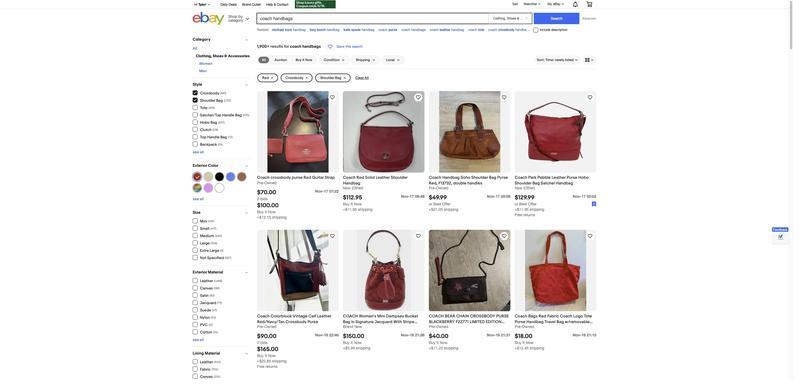 Task type: describe. For each thing, give the bounding box(es) containing it.
17 for $100.00
[[324, 189, 328, 194]]

(698)
[[209, 106, 215, 110]]

adorable
[[429, 326, 451, 331]]

get the coupon image
[[295, 0, 336, 8]]

coach handbag soho shoulder bag purse red, f13732, double handles image
[[439, 91, 501, 173]]

bag inside coach park pebble leather purse hobo shoulder bag satchel handbag new (other)
[[533, 181, 540, 186]]

leather (530)
[[200, 361, 221, 365]]

results
[[271, 44, 283, 49]]

description
[[552, 28, 568, 32]]

clutch (218)
[[200, 128, 218, 132]]

(79)
[[217, 302, 222, 305]]

0 horizontal spatial all
[[193, 46, 197, 51]]

nov- for $90.00
[[315, 334, 324, 338]]

coach bear chain crossbody purse blackberry   f22771 limited edition adorable link
[[429, 314, 511, 331]]

calf
[[309, 314, 316, 320]]

accessories
[[228, 54, 250, 58]]

pebble
[[538, 175, 551, 181]]

handbag inside coach handbag soho shoulder bag purse red, f13732, double handles pre-owned
[[443, 175, 460, 181]]

coach for $40.00
[[429, 314, 444, 320]]

patch
[[343, 326, 354, 331]]

+$11.95 inside +$11.95 shipping free returns
[[515, 208, 529, 212]]

(530)
[[214, 361, 221, 365]]

see all button for material
[[193, 338, 204, 343]]

coach tote
[[469, 28, 485, 32]]

new inside coach park pebble leather purse hobo shoulder bag satchel handbag new (other)
[[515, 186, 523, 191]]

1 horizontal spatial new
[[355, 325, 362, 330]]

coach up 'pouch'
[[515, 314, 528, 320]]

condition
[[324, 58, 340, 62]]

coach women's mini dempsey bucket bag in signature jacquard with stripe patch heading
[[343, 314, 419, 331]]

+$21.05
[[429, 208, 443, 212]]

shoulder inside coach red solid leather shoulder handbag new (other)
[[391, 175, 408, 181]]

pre-owned for $18.00
[[515, 325, 535, 330]]

$90.00
[[257, 334, 277, 341]]

21:31
[[501, 334, 511, 338]]

watch coach park pebble leather purse hobo shoulder bag satchel handbag image
[[587, 94, 594, 101]]

see all button for color
[[193, 197, 204, 202]]

small (417)
[[200, 227, 216, 231]]

crossbody for purse
[[271, 175, 291, 181]]

newly
[[555, 58, 564, 62]]

kate
[[344, 28, 351, 32]]

small
[[200, 227, 210, 231]]

coach bags red fabric coach logo tote purse handbag travel bag w/removable pouch image
[[525, 230, 587, 312]]

condition button
[[319, 56, 350, 64]]

nov- for $112.95
[[401, 195, 410, 199]]

auction
[[275, 58, 287, 62]]

material for exterior material
[[208, 270, 223, 276]]

clear
[[356, 76, 364, 80]]

watch coach red solid leather shoulder handbag image
[[415, 94, 422, 101]]

0 horizontal spatial fabric
[[200, 368, 211, 373]]

leather inside coach colorblock vintage calf leather red/navy/tan crossbody purse pre-owned
[[317, 314, 332, 320]]

lining
[[193, 352, 204, 357]]

$49.99
[[429, 195, 447, 202]]

travel
[[545, 320, 556, 325]]

shipping inside +$11.95 shipping free returns
[[530, 208, 545, 212]]

style button
[[193, 82, 251, 87]]

0 vertical spatial handbags
[[411, 28, 426, 32]]

fabric inside 'coach bags red fabric coach logo tote purse handbag travel bag w/removable pouch'
[[548, 314, 559, 320]]

handle for satchel/top
[[222, 113, 234, 118]]

it for buy it now +$12.45 shipping
[[523, 341, 525, 346]]

coach crossbody handbag
[[489, 28, 529, 32]]

coach for $150.00
[[343, 314, 358, 320]]

coach colorblock vintage calf leather red/navy/tan crossbody purse heading
[[257, 314, 332, 325]]

tory
[[310, 28, 316, 32]]

large (338)
[[200, 241, 217, 246]]

women men
[[199, 61, 213, 73]]

include
[[540, 28, 551, 32]]

by
[[239, 14, 243, 19]]

21:10
[[587, 334, 597, 338]]

+$11.95 inside buy it now +$11.95 shipping
[[343, 208, 357, 212]]

it for buy it now +$11.95 shipping
[[351, 202, 353, 207]]

1,900
[[257, 44, 267, 49]]

purse inside coach crossbody purse red guitar strap pre-owned
[[292, 175, 303, 181]]

17 for +$11.95 shipping
[[410, 195, 414, 199]]

handbag for spade
[[362, 28, 375, 32]]

buy inside 0 bids $165.00 buy it now +$20.85 shipping free returns
[[257, 355, 264, 359]]

pre- up $18.00
[[515, 325, 522, 330]]

returns inside 0 bids $165.00 buy it now +$20.85 shipping free returns
[[266, 365, 278, 370]]

bag left (575)
[[235, 113, 242, 118]]

stripe
[[403, 320, 415, 325]]

now for buy it now +$5.99 shipping
[[354, 341, 362, 346]]

coach right for
[[290, 44, 302, 49]]

(307)
[[218, 121, 225, 124]]

pre- inside coach crossbody purse red guitar strap pre-owned
[[257, 181, 265, 186]]

brand for brand outlet
[[242, 3, 251, 7]]

(109)
[[208, 220, 214, 223]]

canvas for canvas (381)
[[200, 287, 213, 291]]

see for material
[[193, 338, 199, 343]]

buy it now link
[[293, 57, 316, 63]]

red link
[[258, 74, 278, 82]]

coach colorblock vintage calf leather red/navy/tan crossbody purse image
[[268, 230, 329, 312]]

best for or best offer
[[520, 202, 527, 207]]

now for buy it now +$11.95 shipping
[[354, 202, 362, 207]]

leather inside coach park pebble leather purse hobo shoulder bag satchel handbag new (other)
[[552, 175, 566, 181]]

1 horizontal spatial all
[[262, 58, 266, 62]]

owned up $18.00
[[522, 325, 535, 330]]

coach for crossbody
[[489, 28, 498, 32]]

coach crossbody purse red guitar strap heading
[[257, 175, 335, 181]]

(other) inside coach park pebble leather purse hobo shoulder bag satchel handbag new (other)
[[524, 186, 535, 191]]

all for color
[[200, 197, 204, 202]]

0 horizontal spatial all link
[[193, 46, 197, 51]]

(1,688)
[[214, 280, 222, 283]]

pre- up $40.00
[[429, 325, 436, 330]]

nov-17 02:02
[[573, 195, 597, 199]]

bag left (1,312) at top
[[216, 98, 223, 103]]

it inside 0 bids $100.00 buy it now +$12.15 shipping
[[265, 210, 267, 215]]

+$5.99
[[343, 347, 355, 351]]

nov- for $150.00
[[401, 334, 410, 338]]

coach for $49.99
[[429, 175, 442, 181]]

f13732,
[[439, 181, 453, 186]]

nov-17 07:22
[[315, 189, 339, 194]]

coach bear chain crossbody purse blackberry   f22771 limited edition adorable heading
[[429, 314, 509, 331]]

crossbody for handbag
[[499, 28, 515, 32]]

deals
[[229, 3, 237, 7]]

material for lining material
[[205, 352, 220, 357]]

shipping inside buy it now +$11.95 shipping
[[358, 208, 373, 212]]

guitar
[[312, 175, 324, 181]]

daily
[[221, 3, 228, 7]]

1 see all from the top
[[193, 150, 204, 155]]

buy for buy it now +$11.20 shipping
[[429, 341, 436, 346]]

exterior for exterior material
[[193, 270, 207, 276]]

satchel/top
[[200, 113, 221, 118]]

handbag for kors
[[293, 28, 306, 32]]

mini (109)
[[200, 219, 214, 224]]

0 vertical spatial large
[[200, 241, 210, 246]]

nylon
[[200, 316, 210, 321]]

coach for $70.00
[[257, 175, 270, 181]]

all for material
[[200, 338, 204, 343]]

for
[[284, 44, 289, 49]]

shipping inside or best offer +$21.05 shipping
[[444, 208, 459, 212]]

jacquard inside 'coach women's mini dempsey bucket bag in signature jacquard with stripe patch'
[[375, 320, 393, 325]]

watch coach handbag soho shoulder bag purse red, f13732, double handles image
[[501, 94, 508, 101]]

(24) for style
[[218, 143, 223, 146]]

suede (67)
[[200, 309, 217, 313]]

buy for buy it now +$12.45 shipping
[[515, 341, 522, 346]]

coach park pebble leather purse hobo shoulder bag satchel handbag heading
[[515, 175, 589, 186]]

canvas (225)
[[200, 375, 220, 380]]

coach for bag
[[533, 28, 542, 32]]

outlet
[[252, 3, 261, 7]]

(82)
[[210, 294, 215, 298]]

1 see from the top
[[193, 150, 199, 155]]

coach bags red fabric coach logo tote purse handbag travel bag w/removable pouch link
[[515, 314, 597, 331]]

handbag for crossbody
[[516, 28, 529, 32]]

now for buy it now +$11.20 shipping
[[440, 341, 448, 346]]

size button
[[193, 211, 251, 216]]

shipping
[[356, 58, 370, 62]]

hobo bag (307)
[[200, 120, 225, 125]]

now for buy it now
[[305, 58, 313, 62]]

(50)
[[211, 316, 216, 320]]

medium (660)
[[200, 234, 222, 239]]

0 bids $100.00 buy it now +$12.15 shipping
[[257, 197, 287, 220]]

+
[[267, 44, 270, 49]]

owned inside coach crossbody purse red guitar strap pre-owned
[[265, 181, 277, 186]]

buy inside 0 bids $100.00 buy it now +$12.15 shipping
[[257, 210, 264, 215]]

16 for +$12.45 shipping
[[582, 334, 586, 338]]

edition
[[486, 320, 502, 325]]

handbag for burch
[[327, 28, 340, 32]]

17 left 02:02
[[582, 195, 586, 199]]

coach left logo
[[560, 314, 573, 320]]

16 for +$11.20 shipping
[[496, 334, 500, 338]]

coach for handbags
[[402, 28, 411, 32]]

$40.00
[[429, 334, 449, 341]]

main content containing $70.00
[[255, 35, 599, 380]]

handbag inside coach park pebble leather purse hobo shoulder bag satchel handbag new (other)
[[556, 181, 574, 186]]

free inside +$11.95 shipping free returns
[[515, 213, 523, 218]]

shoulder down condition
[[320, 76, 335, 80]]

help & contact link
[[266, 2, 289, 8]]

red down all text box
[[262, 76, 269, 80]]

pre- inside coach colorblock vintage calf leather red/navy/tan crossbody purse pre-owned
[[257, 325, 265, 330]]

coach bags red fabric coach logo tote purse handbag travel bag w/removable pouch heading
[[515, 314, 593, 331]]

it for buy it now
[[303, 58, 305, 62]]

+$12.15
[[257, 216, 271, 220]]

listed
[[565, 58, 574, 62]]

satin
[[200, 294, 209, 299]]

coach handbag soho shoulder bag purse red, f13732, double handles heading
[[429, 175, 508, 186]]

canvas for canvas (225)
[[200, 375, 213, 380]]

watch coach women's mini dempsey bucket bag in signature jacquard with stripe patch image
[[415, 233, 422, 240]]

0 for $100.00
[[257, 197, 259, 202]]

(841)
[[220, 92, 226, 95]]

02:02
[[587, 195, 597, 199]]

clothing, shoes & accessories
[[196, 54, 250, 58]]

leather (1,688)
[[200, 279, 222, 284]]

not specified (557)
[[200, 256, 231, 261]]

coach red solid leather shoulder handbag image
[[343, 91, 425, 173]]

leather up fabric (706) at the bottom of page
[[200, 361, 213, 365]]

solid
[[365, 175, 375, 181]]

red inside coach crossbody purse red guitar strap pre-owned
[[304, 175, 311, 181]]

shipping inside the buy it now +$11.20 shipping
[[444, 347, 459, 351]]

+$12.45
[[515, 347, 529, 351]]

shipping inside buy it now +$5.99 shipping
[[356, 347, 371, 351]]

shop by category banner
[[191, 0, 597, 26]]

purse inside coach handbag soho shoulder bag purse red, f13732, double handles pre-owned
[[498, 175, 508, 181]]

my
[[548, 2, 553, 6]]

new inside coach red solid leather shoulder handbag new (other)
[[343, 186, 351, 191]]

1 all from the top
[[200, 150, 204, 155]]

leather up canvas (381)
[[200, 279, 213, 284]]

brand for brand new
[[343, 325, 354, 330]]

red inside coach red solid leather shoulder handbag new (other)
[[357, 175, 364, 181]]

buy it now +$11.95 shipping
[[343, 202, 373, 212]]

offer for or best offer +$21.05 shipping
[[443, 202, 451, 207]]



Task type: vqa. For each thing, say whether or not it's contained in the screenshot.
Lantern
no



Task type: locate. For each thing, give the bounding box(es) containing it.
owned inside coach colorblock vintage calf leather red/navy/tan crossbody purse pre-owned
[[265, 325, 277, 330]]

1 vertical spatial mini
[[378, 314, 385, 320]]

coach inside coach red solid leather shoulder handbag new (other)
[[343, 175, 356, 181]]

buy inside the buy it now +$11.20 shipping
[[429, 341, 436, 346]]

1 horizontal spatial jacquard
[[375, 320, 393, 325]]

include description
[[540, 28, 568, 32]]

buy for buy it now +$11.95 shipping
[[343, 202, 350, 207]]

backpack (24)
[[200, 142, 223, 147]]

now down $112.95
[[354, 202, 362, 207]]

coach women's mini dempsey bucket bag in signature jacquard with stripe patch
[[343, 314, 419, 331]]

0 horizontal spatial &
[[225, 54, 227, 58]]

all up size
[[200, 197, 204, 202]]

it inside 0 bids $165.00 buy it now +$20.85 shipping free returns
[[265, 355, 267, 359]]

pvc
[[200, 323, 208, 328]]

handbag down bags
[[527, 320, 544, 325]]

coach down search for anything text box
[[379, 28, 388, 32]]

1 horizontal spatial crossbody
[[499, 28, 515, 32]]

see up exterior color
[[193, 150, 199, 155]]

bids
[[260, 197, 268, 202], [260, 341, 268, 346]]

1 vertical spatial hobo
[[579, 175, 589, 181]]

1 vertical spatial brand
[[343, 325, 354, 330]]

all link
[[193, 46, 197, 51], [259, 57, 269, 63]]

handbag right burch
[[327, 28, 340, 32]]

bids inside 0 bids $100.00 buy it now +$12.15 shipping
[[260, 197, 268, 202]]

owned up $70.00 on the left
[[265, 181, 277, 186]]

1 vertical spatial all
[[262, 58, 266, 62]]

handle for top
[[207, 135, 220, 140]]

bag inside 'coach women's mini dempsey bucket bag in signature jacquard with stripe patch'
[[343, 320, 351, 325]]

crossbody
[[499, 28, 515, 32], [271, 175, 291, 181]]

nov- for $70.00
[[315, 189, 324, 194]]

buy up +$12.15
[[257, 210, 264, 215]]

1 vertical spatial large
[[210, 249, 219, 253]]

tote
[[478, 28, 485, 32]]

0 vertical spatial purse
[[389, 28, 398, 32]]

$18.00
[[515, 334, 533, 341]]

coach for $112.95
[[343, 175, 356, 181]]

0 vertical spatial free
[[515, 213, 523, 218]]

red inside 'coach bags red fabric coach logo tote purse handbag travel bag w/removable pouch'
[[539, 314, 547, 320]]

now inside buy it now +$5.99 shipping
[[354, 341, 362, 346]]

hobo inside coach park pebble leather purse hobo shoulder bag satchel handbag new (other)
[[579, 175, 589, 181]]

0 horizontal spatial hobo
[[200, 120, 210, 125]]

2 vertical spatial all
[[200, 338, 204, 343]]

limited
[[470, 320, 485, 325]]

it inside buy it now +$12.45 shipping
[[523, 341, 525, 346]]

it for buy it now +$5.99 shipping
[[351, 341, 353, 346]]

not
[[200, 256, 206, 261]]

coach left tote
[[469, 28, 478, 32]]

2 coach from the left
[[429, 314, 444, 320]]

see all down cotton
[[193, 338, 204, 343]]

crossbody up $70.00 on the left
[[271, 175, 291, 181]]

now inside 0 bids $165.00 buy it now +$20.85 shipping free returns
[[268, 355, 276, 359]]

bag up nov-17 05:08
[[489, 175, 497, 181]]

it inside buy it now +$11.95 shipping
[[351, 202, 353, 207]]

1 vertical spatial see
[[193, 197, 199, 202]]

coach inside coach crossbody handbag
[[489, 28, 498, 32]]

tote inside 'coach bags red fabric coach logo tote purse handbag travel bag w/removable pouch'
[[584, 314, 593, 320]]

& right shoes
[[225, 54, 227, 58]]

16 for $165.00
[[324, 334, 328, 338]]

coach inside coach crossbody purse red guitar strap pre-owned
[[257, 175, 270, 181]]

handbag inside coach leather handbag
[[452, 28, 465, 32]]

coach handbag soho shoulder bag purse red, f13732, double handles pre-owned
[[429, 175, 508, 191]]

kate spade handbag
[[344, 28, 375, 32]]

(other) up $112.95
[[352, 186, 364, 191]]

coach up red,
[[429, 175, 442, 181]]

None submit
[[534, 13, 580, 24]]

coach bear chain crossbody purse blackberry   f22771 limited edition adorable image
[[429, 230, 511, 312]]

1 16 from the left
[[324, 334, 328, 338]]

shoulder inside coach park pebble leather purse hobo shoulder bag satchel handbag new (other)
[[515, 181, 532, 186]]

park
[[529, 175, 537, 181]]

2 vertical spatial see
[[193, 338, 199, 343]]

nov- for $40.00
[[487, 334, 496, 338]]

0 horizontal spatial new
[[343, 186, 351, 191]]

& inside the account navigation
[[274, 3, 276, 7]]

1 coach from the left
[[343, 314, 358, 320]]

1 best from the left
[[434, 202, 441, 207]]

1 horizontal spatial offer
[[528, 202, 537, 207]]

1 vertical spatial see all
[[193, 197, 204, 202]]

owned up $40.00
[[436, 325, 449, 330]]

purse
[[389, 28, 398, 32], [292, 175, 303, 181]]

0 vertical spatial see all
[[193, 150, 204, 155]]

0 vertical spatial material
[[208, 270, 223, 276]]

0 vertical spatial fabric
[[548, 314, 559, 320]]

now inside the buy it now +$11.20 shipping
[[440, 341, 448, 346]]

crossbody for crossbody
[[286, 76, 304, 80]]

coach inside coach colorblock vintage calf leather red/navy/tan crossbody purse pre-owned
[[257, 314, 270, 320]]

2 see from the top
[[193, 197, 199, 202]]

time:
[[546, 58, 555, 62]]

pre-owned up $40.00
[[429, 325, 449, 330]]

5 handbag from the left
[[516, 28, 529, 32]]

2 (other) from the left
[[524, 186, 535, 191]]

see all button up size
[[193, 197, 204, 202]]

buy it now +$5.99 shipping
[[343, 341, 371, 351]]

leather up satchel
[[552, 175, 566, 181]]

all link down category
[[193, 46, 197, 51]]

0 vertical spatial 0
[[257, 197, 259, 202]]

nov- left 02:02
[[573, 195, 582, 199]]

0 horizontal spatial mini
[[200, 219, 207, 224]]

2 vertical spatial see all button
[[193, 338, 204, 343]]

(24) inside the backpack (24)
[[218, 143, 223, 146]]

coach inside coach handbag soho shoulder bag purse red, f13732, double handles pre-owned
[[429, 175, 442, 181]]

coach up red/navy/tan
[[257, 314, 270, 320]]

fabric (706)
[[200, 368, 218, 373]]

shipping inside 0 bids $100.00 buy it now +$12.15 shipping
[[272, 216, 287, 220]]

2 exterior from the top
[[193, 270, 207, 276]]

0 horizontal spatial offer
[[443, 202, 451, 207]]

bear
[[445, 314, 456, 320]]

0 horizontal spatial brand
[[242, 3, 251, 7]]

it up +$11.20 on the bottom right of the page
[[437, 341, 439, 346]]

leather inside coach red solid leather shoulder handbag new (other)
[[376, 175, 390, 181]]

1 vertical spatial returns
[[266, 365, 278, 370]]

leather right the solid
[[376, 175, 390, 181]]

crossbody right tote
[[499, 28, 515, 32]]

shoulder inside coach handbag soho shoulder bag purse red, f13732, double handles pre-owned
[[472, 175, 488, 181]]

all down 1,900
[[262, 58, 266, 62]]

0 vertical spatial hobo
[[200, 120, 210, 125]]

mini inside 'coach women's mini dempsey bucket bag in signature jacquard with stripe patch'
[[378, 314, 385, 320]]

it up +$5.99
[[351, 341, 353, 346]]

0 down $70.00 on the left
[[257, 197, 259, 202]]

offer inside or best offer +$21.05 shipping
[[443, 202, 451, 207]]

coach park pebble leather purse hobo shoulder bag satchel handbag link
[[515, 175, 597, 186]]

in
[[352, 320, 355, 325]]

bag up patch
[[343, 320, 351, 325]]

bag up (218)
[[211, 120, 217, 125]]

coach colorblock vintage calf leather red/navy/tan crossbody purse link
[[257, 314, 339, 325]]

0 vertical spatial all
[[200, 150, 204, 155]]

2 canvas from the top
[[200, 375, 213, 380]]

it inside buy it now link
[[303, 58, 305, 62]]

clothing,
[[196, 54, 212, 58]]

this
[[346, 45, 351, 49]]

1 vertical spatial handbags
[[303, 44, 321, 49]]

burch
[[317, 28, 326, 32]]

+$20.85
[[257, 360, 271, 364]]

(1,312)
[[224, 99, 231, 102]]

handbag right kors
[[293, 28, 306, 32]]

handbag
[[293, 28, 306, 32], [327, 28, 340, 32], [362, 28, 375, 32], [452, 28, 465, 32], [516, 28, 529, 32]]

handbag up the f13732,
[[443, 175, 460, 181]]

help & contact
[[266, 3, 289, 7]]

main content
[[255, 35, 599, 380]]

17 left 05:08
[[496, 195, 500, 199]]

nov-17 05:08
[[487, 195, 511, 199]]

exterior for exterior color
[[193, 163, 207, 169]]

buy inside buy it now +$11.95 shipping
[[343, 202, 350, 207]]

3 see all button from the top
[[193, 338, 204, 343]]

shipping right +$11.20 on the bottom right of the page
[[444, 347, 459, 351]]

nov-17 06:48
[[401, 195, 425, 199]]

it up +$20.85
[[265, 355, 267, 359]]

handles
[[468, 181, 483, 186]]

0 horizontal spatial jacquard
[[200, 301, 216, 306]]

coach right the coach purse at the top of the page
[[402, 28, 411, 32]]

coach
[[379, 28, 388, 32], [402, 28, 411, 32], [430, 28, 439, 32], [469, 28, 478, 32], [489, 28, 498, 32], [533, 28, 542, 32], [290, 44, 302, 49]]

0 vertical spatial exterior
[[193, 163, 207, 169]]

or for or best offer +$21.05 shipping
[[429, 202, 433, 207]]

4 handbag from the left
[[452, 28, 465, 32]]

handbag inside 'kate spade handbag'
[[362, 28, 375, 32]]

2 see all from the top
[[193, 197, 204, 202]]

coach park pebble leather purse hobo shoulder bag satchel handbag image
[[515, 91, 597, 173]]

2 handbag from the left
[[327, 28, 340, 32]]

0 vertical spatial returns
[[524, 213, 536, 218]]

(67)
[[212, 309, 217, 313]]

advanced
[[583, 17, 596, 20]]

shoes
[[213, 54, 224, 58]]

1 vertical spatial purse
[[292, 175, 303, 181]]

owned inside coach handbag soho shoulder bag purse red, f13732, double handles pre-owned
[[436, 186, 449, 191]]

1 vertical spatial fabric
[[200, 368, 211, 373]]

nov- left 05:08
[[487, 195, 496, 199]]

it for buy it now +$11.20 shipping
[[437, 341, 439, 346]]

free inside 0 bids $165.00 buy it now +$20.85 shipping free returns
[[257, 365, 265, 370]]

$100.00
[[257, 203, 279, 210]]

lining material button
[[193, 352, 251, 357]]

coach up $70.00 on the left
[[257, 175, 270, 181]]

handbag inside tory burch handbag
[[327, 28, 340, 32]]

1 vertical spatial &
[[225, 54, 227, 58]]

17 left "06:48"
[[410, 195, 414, 199]]

top
[[200, 135, 206, 140]]

1 vertical spatial all
[[200, 197, 204, 202]]

now inside buy it now +$11.95 shipping
[[354, 202, 362, 207]]

brand outlet
[[242, 3, 261, 7]]

purse inside coach colorblock vintage calf leather red/navy/tan crossbody purse pre-owned
[[308, 320, 318, 325]]

1 horizontal spatial handle
[[222, 113, 234, 118]]

2 see all button from the top
[[193, 197, 204, 202]]

coach left leather
[[430, 28, 439, 32]]

buy inside buy it now +$5.99 shipping
[[343, 341, 350, 346]]

4 16 from the left
[[582, 334, 586, 338]]

see all down backpack
[[193, 150, 204, 155]]

handle up the backpack (24)
[[207, 135, 220, 140]]

0 vertical spatial canvas
[[200, 287, 213, 291]]

coach for tote
[[469, 28, 478, 32]]

3 16 from the left
[[496, 334, 500, 338]]

(other)
[[352, 186, 364, 191], [524, 186, 535, 191]]

coach for leather
[[430, 28, 439, 32]]

1 exterior from the top
[[193, 163, 207, 169]]

0 horizontal spatial purse
[[292, 175, 303, 181]]

1 vertical spatial canvas
[[200, 375, 213, 380]]

1 or from the left
[[429, 202, 433, 207]]

crossbody down vintage
[[286, 320, 307, 325]]

0 horizontal spatial crossbody
[[271, 175, 291, 181]]

coach red solid leather shoulder handbag new (other)
[[343, 175, 408, 191]]

watch coach bear chain crossbody purse blackberry   f22771 limited edition adorable image
[[501, 233, 508, 240]]

nov- left "06:48"
[[401, 195, 410, 199]]

2 all from the top
[[200, 197, 204, 202]]

0 horizontal spatial handle
[[207, 135, 220, 140]]

0 vertical spatial crossbody
[[286, 76, 304, 80]]

coach women's mini dempsey bucket bag in signature jacquard with stripe patch image
[[357, 230, 411, 312]]

1 bids from the top
[[260, 197, 268, 202]]

$150.00
[[343, 334, 365, 341]]

bids for $100.00
[[260, 197, 268, 202]]

(other) inside coach red solid leather shoulder handbag new (other)
[[352, 186, 364, 191]]

buy up +$20.85
[[257, 355, 264, 359]]

1 horizontal spatial (other)
[[524, 186, 535, 191]]

bag right travel
[[557, 320, 564, 325]]

2 best from the left
[[520, 202, 527, 207]]

2 pre-owned from the left
[[515, 325, 535, 330]]

shoulder up 'tote (698)'
[[200, 98, 215, 103]]

2 +$11.95 from the left
[[515, 208, 529, 212]]

tote left (698)
[[200, 106, 208, 110]]

bag left (72)
[[220, 135, 227, 140]]

1 vertical spatial bids
[[260, 341, 268, 346]]

1 vertical spatial crossbody
[[271, 175, 291, 181]]

1 vertical spatial exterior
[[193, 270, 207, 276]]

0 vertical spatial tote
[[200, 106, 208, 110]]

all link down 1,900
[[259, 57, 269, 63]]

crossbody
[[470, 314, 496, 320]]

0 horizontal spatial handbags
[[303, 44, 321, 49]]

(225)
[[214, 376, 220, 379]]

shipping right +$20.85
[[272, 360, 287, 364]]

0 vertical spatial all link
[[193, 46, 197, 51]]

crossbody down buy it now link at the top left of page
[[286, 76, 304, 80]]

cotton
[[200, 331, 212, 335]]

2 0 from the top
[[257, 341, 259, 346]]

brand inside the account navigation
[[242, 3, 251, 7]]

brand outlet link
[[242, 2, 261, 8]]

see all for material
[[193, 338, 204, 343]]

coach crossbody purse red guitar strap image
[[268, 91, 329, 173]]

(24) for exterior material
[[213, 331, 218, 335]]

with
[[394, 320, 402, 325]]

handbag inside coach crossbody handbag
[[516, 28, 529, 32]]

2 horizontal spatial new
[[515, 186, 523, 191]]

now down $150.00
[[354, 341, 362, 346]]

jacquard up suede (67)
[[200, 301, 216, 306]]

help
[[266, 3, 273, 7]]

coach inside coach park pebble leather purse hobo shoulder bag satchel handbag new (other)
[[515, 175, 528, 181]]

tyler
[[198, 2, 206, 7]]

Search for anything text field
[[258, 13, 488, 24]]

(other) up $129.99
[[524, 186, 535, 191]]

see all up size
[[193, 197, 204, 202]]

mini up small on the bottom of the page
[[200, 219, 207, 224]]

0 horizontal spatial pre-owned
[[429, 325, 449, 330]]

3 all from the top
[[200, 338, 204, 343]]

1 see all button from the top
[[193, 150, 204, 155]]

3 see all from the top
[[193, 338, 204, 343]]

0 vertical spatial all
[[193, 46, 197, 51]]

coach left bag
[[533, 28, 542, 32]]

1 horizontal spatial &
[[274, 3, 276, 7]]

brand up $150.00
[[343, 325, 354, 330]]

buy for buy it now
[[296, 58, 302, 62]]

0 horizontal spatial free
[[257, 365, 265, 370]]

1 canvas from the top
[[200, 287, 213, 291]]

1 horizontal spatial purse
[[389, 28, 398, 32]]

none submit inside shop by category banner
[[534, 13, 580, 24]]

now up crossbody link
[[305, 58, 313, 62]]

0 for $165.00
[[257, 341, 259, 346]]

0 down $90.00
[[257, 341, 259, 346]]

sort: time: newly listed
[[537, 58, 574, 62]]

purse inside 'coach bags red fabric coach logo tote purse handbag travel bag w/removable pouch'
[[515, 320, 526, 325]]

shipping down $112.95
[[358, 208, 373, 212]]

logo
[[574, 314, 583, 320]]

1 vertical spatial handle
[[207, 135, 220, 140]]

shipping inside 0 bids $165.00 buy it now +$20.85 shipping free returns
[[272, 360, 287, 364]]

purse inside coach park pebble leather purse hobo shoulder bag satchel handbag new (other)
[[567, 175, 578, 181]]

offer down $49.99
[[443, 202, 451, 207]]

leather right calf
[[317, 314, 332, 320]]

purse up 05:08
[[498, 175, 508, 181]]

bids inside 0 bids $165.00 buy it now +$20.85 shipping free returns
[[260, 341, 268, 346]]

coach park pebble leather purse hobo shoulder bag satchel handbag new (other)
[[515, 175, 589, 191]]

1 horizontal spatial brand
[[343, 325, 354, 330]]

(381)
[[214, 287, 220, 291]]

3 see from the top
[[193, 338, 199, 343]]

watch coach colorblock vintage calf leather red/navy/tan crossbody purse image
[[329, 233, 336, 240]]

1 horizontal spatial handbags
[[411, 28, 426, 32]]

0 vertical spatial see all button
[[193, 150, 204, 155]]

account navigation
[[191, 0, 597, 9]]

purse up nov-17 02:02
[[567, 175, 578, 181]]

1 vertical spatial jacquard
[[375, 320, 393, 325]]

now for buy it now +$12.45 shipping
[[526, 341, 534, 346]]

0 horizontal spatial tote
[[200, 106, 208, 110]]

pre- up $70.00 on the left
[[257, 181, 265, 186]]

brand new
[[343, 325, 362, 330]]

listing options selector. gallery view selected. image
[[586, 58, 594, 62]]

free down or best offer on the right bottom
[[515, 213, 523, 218]]

coach left park
[[515, 175, 528, 181]]

clear all
[[356, 76, 369, 80]]

2 vertical spatial see all
[[193, 338, 204, 343]]

17 for +$21.05 shipping
[[496, 195, 500, 199]]

(706)
[[212, 368, 218, 372]]

returns inside +$11.95 shipping free returns
[[524, 213, 536, 218]]

coach for purse
[[379, 28, 388, 32]]

see all button down backpack
[[193, 150, 204, 155]]

hi tyler !
[[194, 2, 207, 7]]

watch coach bags red fabric coach logo tote purse handbag travel bag w/removable pouch image
[[587, 233, 594, 240]]

now down $165.00
[[268, 355, 276, 359]]

search
[[352, 45, 363, 49]]

pre-owned for $40.00
[[429, 325, 449, 330]]

michael kors handbag
[[272, 28, 306, 32]]

feedback
[[774, 229, 788, 232]]

(24)
[[218, 143, 223, 146], [213, 331, 218, 335]]

canvas down fabric (706) at the bottom of page
[[200, 375, 213, 380]]

all down category
[[193, 46, 197, 51]]

handbag inside 'coach bags red fabric coach logo tote purse handbag travel bag w/removable pouch'
[[527, 320, 544, 325]]

save this search button
[[324, 42, 365, 51]]

0 inside 0 bids $100.00 buy it now +$12.15 shipping
[[257, 197, 259, 202]]

handbag inside michael kors handbag
[[293, 28, 306, 32]]

handbag for leather
[[452, 28, 465, 32]]

best for or best offer +$21.05 shipping
[[434, 202, 441, 207]]

&
[[274, 3, 276, 7], [225, 54, 227, 58]]

now inside 0 bids $100.00 buy it now +$12.15 shipping
[[268, 210, 276, 215]]

offer up +$11.95 shipping free returns
[[528, 202, 537, 207]]

1 horizontal spatial fabric
[[548, 314, 559, 320]]

(575)
[[243, 114, 249, 117]]

2 16 from the left
[[410, 334, 414, 338]]

17 left 07:22
[[324, 189, 328, 194]]

canvas
[[200, 287, 213, 291], [200, 375, 213, 380]]

it up +$12.45
[[523, 341, 525, 346]]

crossbody for crossbody (841)
[[200, 91, 219, 96]]

1 +$11.95 from the left
[[343, 208, 357, 212]]

it inside the buy it now +$11.20 shipping
[[437, 341, 439, 346]]

1 vertical spatial free
[[257, 365, 265, 370]]

or inside or best offer +$21.05 shipping
[[429, 202, 433, 207]]

All selected text field
[[262, 58, 266, 63]]

category
[[228, 18, 243, 22]]

0 horizontal spatial (other)
[[352, 186, 364, 191]]

0 horizontal spatial +$11.95
[[343, 208, 357, 212]]

1 (other) from the left
[[352, 186, 364, 191]]

(660)
[[215, 235, 222, 238]]

bag down condition dropdown button
[[335, 76, 342, 80]]

coach inside coach leather handbag
[[430, 28, 439, 32]]

best inside or best offer +$21.05 shipping
[[434, 202, 441, 207]]

coach red solid leather shoulder handbag heading
[[343, 175, 408, 186]]

1 handbag from the left
[[293, 28, 306, 32]]

1 horizontal spatial or
[[515, 202, 519, 207]]

exterior color button
[[193, 163, 251, 169]]

now inside buy it now +$12.45 shipping
[[526, 341, 534, 346]]

coach inside coach tote
[[469, 28, 478, 32]]

3 handbag from the left
[[362, 28, 375, 32]]

buy
[[296, 58, 302, 62], [343, 202, 350, 207], [257, 210, 264, 215], [343, 341, 350, 346], [429, 341, 436, 346], [515, 341, 522, 346], [257, 355, 264, 359]]

it inside buy it now +$5.99 shipping
[[351, 341, 353, 346]]

nov- for $49.99
[[487, 195, 496, 199]]

1 horizontal spatial hobo
[[579, 175, 589, 181]]

0 inside 0 bids $165.00 buy it now +$20.85 shipping free returns
[[257, 341, 259, 346]]

1 horizontal spatial returns
[[524, 213, 536, 218]]

fabric up travel
[[548, 314, 559, 320]]

exterior up "leather (1,688)"
[[193, 270, 207, 276]]

buy inside buy it now +$12.45 shipping
[[515, 341, 522, 346]]

1 vertical spatial 0
[[257, 341, 259, 346]]

bag inside coach handbag soho shoulder bag purse red, f13732, double handles pre-owned
[[489, 175, 497, 181]]

nov-16 21:10
[[573, 334, 597, 338]]

nov- for $129.99
[[573, 195, 582, 199]]

shipping right +$12.15
[[272, 216, 287, 220]]

pouch
[[515, 326, 527, 331]]

1 horizontal spatial mini
[[378, 314, 385, 320]]

buy for buy it now +$5.99 shipping
[[343, 341, 350, 346]]

crossbody inside coach colorblock vintage calf leather red/navy/tan crossbody purse pre-owned
[[286, 320, 307, 325]]

0 vertical spatial jacquard
[[200, 301, 216, 306]]

coach purse
[[379, 28, 398, 32]]

bag inside 'coach bags red fabric coach logo tote purse handbag travel bag w/removable pouch'
[[557, 320, 564, 325]]

2 vertical spatial all
[[365, 76, 369, 80]]

free
[[515, 213, 523, 218], [257, 365, 265, 370]]

1 vertical spatial see all button
[[193, 197, 204, 202]]

1 offer from the left
[[443, 202, 451, 207]]

coach up "in"
[[343, 314, 358, 320]]

0 vertical spatial handle
[[222, 113, 234, 118]]

exterior left color at the left top of page
[[193, 163, 207, 169]]

0 vertical spatial crossbody
[[499, 28, 515, 32]]

1 vertical spatial all link
[[259, 57, 269, 63]]

or for or best offer
[[515, 202, 519, 207]]

(24) inside cotton (24)
[[213, 331, 218, 335]]

2 or from the left
[[515, 202, 519, 207]]

0 vertical spatial (24)
[[218, 143, 223, 146]]

2 offer from the left
[[528, 202, 537, 207]]

owned
[[265, 181, 277, 186], [436, 186, 449, 191], [265, 325, 277, 330], [436, 325, 449, 330], [522, 325, 535, 330]]

coach inside coach bear chain crossbody purse blackberry   f22771 limited edition adorable
[[429, 314, 444, 320]]

crossbody inside coach crossbody purse red guitar strap pre-owned
[[271, 175, 291, 181]]

1 horizontal spatial free
[[515, 213, 523, 218]]

now
[[305, 58, 313, 62], [354, 202, 362, 207], [268, 210, 276, 215], [354, 341, 362, 346], [440, 341, 448, 346], [526, 341, 534, 346], [268, 355, 276, 359]]

see all for color
[[193, 197, 204, 202]]

see for color
[[193, 197, 199, 202]]

handbag inside coach red solid leather shoulder handbag new (other)
[[343, 181, 361, 186]]

2 horizontal spatial all
[[365, 76, 369, 80]]

nov- for $18.00
[[573, 334, 582, 338]]

save this search
[[337, 45, 363, 49]]

1,900 + results for coach handbags
[[257, 44, 321, 49]]

coach for $90.00
[[257, 314, 270, 320]]

pre- up $90.00
[[257, 325, 265, 330]]

0 horizontal spatial returns
[[266, 365, 278, 370]]

bids for $165.00
[[260, 341, 268, 346]]

see all
[[193, 150, 204, 155], [193, 197, 204, 202], [193, 338, 204, 343]]

dempsey
[[386, 314, 404, 320]]

watch coach crossbody purse red guitar strap image
[[329, 94, 336, 101]]

satchel
[[541, 181, 555, 186]]

shoulder up nov-17 06:48
[[391, 175, 408, 181]]

1 horizontal spatial pre-owned
[[515, 325, 535, 330]]

16 for +$5.99 shipping
[[410, 334, 414, 338]]

$70.00
[[257, 190, 276, 197]]

1 horizontal spatial best
[[520, 202, 527, 207]]

0 vertical spatial see
[[193, 150, 199, 155]]

brand left outlet
[[242, 3, 251, 7]]

shoulder bag link
[[316, 74, 351, 82]]

1 horizontal spatial +$11.95
[[515, 208, 529, 212]]

1 horizontal spatial all link
[[259, 57, 269, 63]]

21:36
[[415, 334, 425, 338]]

large up extra
[[200, 241, 210, 246]]

2 bids from the top
[[260, 341, 268, 346]]

save
[[337, 45, 345, 49]]

hi
[[194, 3, 198, 7]]

returns down or best offer on the right bottom
[[524, 213, 536, 218]]

auction link
[[272, 57, 290, 63]]

new right patch
[[355, 325, 362, 330]]

offer for or best offer
[[528, 202, 537, 207]]

now down $100.00 in the bottom of the page
[[268, 210, 276, 215]]

0 vertical spatial mini
[[200, 219, 207, 224]]

+$11.95 down or best offer on the right bottom
[[515, 208, 529, 212]]

all down cotton
[[200, 338, 204, 343]]

0 vertical spatial &
[[274, 3, 276, 7]]

coach inside the coach purse
[[379, 28, 388, 32]]

0 vertical spatial brand
[[242, 3, 251, 7]]

shipping inside buy it now +$12.45 shipping
[[530, 347, 545, 351]]

1 vertical spatial crossbody
[[200, 91, 219, 96]]

0 horizontal spatial best
[[434, 202, 441, 207]]

coach for $129.99
[[515, 175, 528, 181]]

1 horizontal spatial coach
[[429, 314, 444, 320]]

1 vertical spatial material
[[205, 352, 220, 357]]

coach inside 'coach women's mini dempsey bucket bag in signature jacquard with stripe patch'
[[343, 314, 358, 320]]

material up (1,688)
[[208, 270, 223, 276]]

+$11.95 down $112.95
[[343, 208, 357, 212]]

2 vertical spatial crossbody
[[286, 320, 307, 325]]

your shopping cart image
[[587, 1, 593, 7]]

1 0 from the top
[[257, 197, 259, 202]]

pre- inside coach handbag soho shoulder bag purse red, f13732, double handles pre-owned
[[429, 186, 436, 191]]

1 pre-owned from the left
[[429, 325, 449, 330]]



